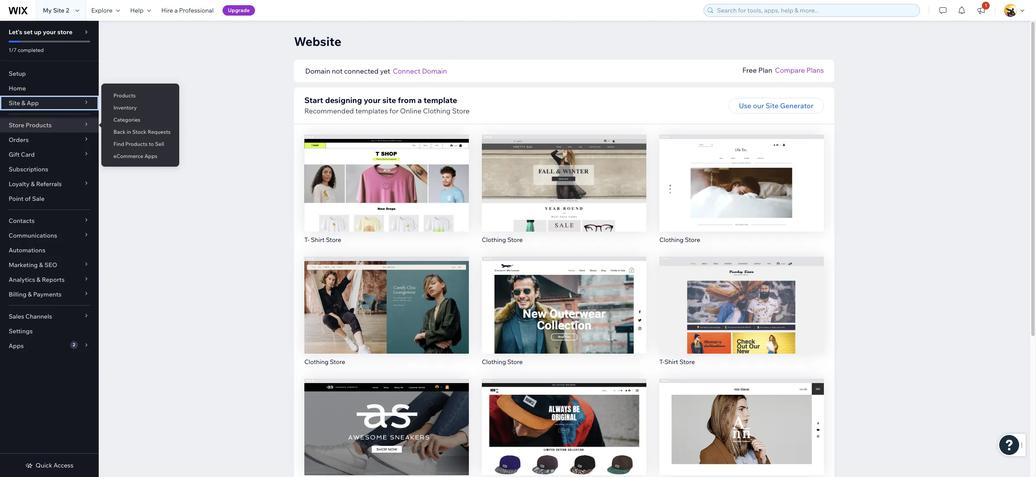 Task type: vqa. For each thing, say whether or not it's contained in the screenshot.
6 inside cell
no



Task type: describe. For each thing, give the bounding box(es) containing it.
t-shirt store
[[660, 358, 695, 366]]

access
[[54, 462, 73, 470]]

sales channels button
[[0, 309, 99, 324]]

point of sale link
[[0, 191, 99, 206]]

1/7 completed
[[9, 47, 44, 53]]

automations
[[9, 246, 45, 254]]

home
[[9, 84, 26, 92]]

gift
[[9, 151, 20, 159]]

gift card button
[[0, 147, 99, 162]]

marketing
[[9, 261, 38, 269]]

recommended
[[305, 107, 354, 115]]

upgrade button
[[223, 5, 255, 16]]

plans
[[807, 66, 824, 75]]

connect domain button
[[393, 66, 447, 76]]

loyalty & referrals button
[[0, 177, 99, 191]]

payments
[[33, 291, 61, 298]]

a inside 'link'
[[174, 6, 178, 14]]

inventory link
[[101, 100, 179, 115]]

home link
[[0, 81, 99, 96]]

site inside button
[[766, 101, 779, 110]]

hire
[[161, 6, 173, 14]]

our
[[753, 101, 764, 110]]

& for analytics
[[37, 276, 41, 284]]

quick
[[36, 462, 52, 470]]

quick access
[[36, 462, 73, 470]]

to
[[149, 141, 154, 147]]

use our site generator
[[739, 101, 814, 110]]

point
[[9, 195, 24, 203]]

settings
[[9, 327, 33, 335]]

my
[[43, 6, 52, 14]]

store inside start designing your site from a template recommended templates for online clothing store
[[452, 107, 470, 115]]

analytics & reports button
[[0, 272, 99, 287]]

reports
[[42, 276, 65, 284]]

store
[[57, 28, 73, 36]]

t- for t-shirt store
[[660, 358, 665, 366]]

1 horizontal spatial apps
[[145, 153, 157, 159]]

online
[[400, 107, 422, 115]]

card
[[21, 151, 35, 159]]

set
[[24, 28, 33, 36]]

orders
[[9, 136, 29, 144]]

& for loyalty
[[31, 180, 35, 188]]

completed
[[18, 47, 44, 53]]

ecommerce
[[113, 153, 143, 159]]

orders button
[[0, 133, 99, 147]]

a inside start designing your site from a template recommended templates for online clothing store
[[418, 95, 422, 105]]

setup
[[9, 70, 26, 78]]

gift card
[[9, 151, 35, 159]]

from
[[398, 95, 416, 105]]

upgrade
[[228, 7, 250, 13]]

sell
[[155, 141, 164, 147]]

domain not connected yet connect domain
[[305, 67, 447, 75]]

let's
[[9, 28, 22, 36]]

contacts button
[[0, 214, 99, 228]]

not
[[332, 67, 343, 75]]

stock
[[132, 129, 147, 135]]

help
[[130, 6, 144, 14]]

free plan compare plans
[[743, 66, 824, 75]]

back
[[113, 129, 126, 135]]

store inside dropdown button
[[9, 121, 24, 129]]

compare plans button
[[775, 65, 824, 75]]

seo
[[44, 261, 57, 269]]

automations link
[[0, 243, 99, 258]]

marketing & seo button
[[0, 258, 99, 272]]

shirt for t-shirt store
[[665, 358, 678, 366]]

hire a professional link
[[156, 0, 219, 21]]

Search for tools, apps, help & more... field
[[715, 4, 917, 16]]

billing & payments
[[9, 291, 61, 298]]

hire a professional
[[161, 6, 214, 14]]

1 horizontal spatial site
[[53, 6, 65, 14]]

communications
[[9, 232, 57, 240]]

ecommerce apps
[[113, 153, 157, 159]]

in
[[127, 129, 131, 135]]

loyalty & referrals
[[9, 180, 62, 188]]

find products to sell
[[113, 141, 164, 147]]

site & app
[[9, 99, 39, 107]]



Task type: locate. For each thing, give the bounding box(es) containing it.
& right loyalty
[[31, 180, 35, 188]]

1 vertical spatial your
[[364, 95, 381, 105]]

& right billing
[[28, 291, 32, 298]]

0 horizontal spatial a
[[174, 6, 178, 14]]

my site 2
[[43, 6, 69, 14]]

categories
[[113, 117, 140, 123]]

explore
[[91, 6, 113, 14]]

& inside popup button
[[28, 291, 32, 298]]

0 horizontal spatial 2
[[66, 6, 69, 14]]

find products to sell link
[[101, 137, 179, 152]]

2 down settings link
[[73, 342, 75, 348]]

1 horizontal spatial shirt
[[665, 358, 678, 366]]

app
[[27, 99, 39, 107]]

channels
[[25, 313, 52, 321]]

products up inventory
[[113, 92, 136, 99]]

site & app button
[[0, 96, 99, 110]]

quick access button
[[25, 462, 73, 470]]

find
[[113, 141, 124, 147]]

site inside popup button
[[9, 99, 20, 107]]

0 vertical spatial shirt
[[311, 236, 325, 244]]

settings link
[[0, 324, 99, 339]]

templates
[[356, 107, 388, 115]]

0 vertical spatial 2
[[66, 6, 69, 14]]

& left 'app'
[[21, 99, 25, 107]]

1 horizontal spatial t-
[[660, 358, 665, 366]]

site
[[53, 6, 65, 14], [9, 99, 20, 107], [766, 101, 779, 110]]

1 horizontal spatial a
[[418, 95, 422, 105]]

0 vertical spatial apps
[[145, 153, 157, 159]]

your up templates
[[364, 95, 381, 105]]

your inside start designing your site from a template recommended templates for online clothing store
[[364, 95, 381, 105]]

1 horizontal spatial 2
[[73, 342, 75, 348]]

clothing inside start designing your site from a template recommended templates for online clothing store
[[423, 107, 451, 115]]

sidebar element
[[0, 21, 99, 477]]

domain left not
[[305, 67, 330, 75]]

1 vertical spatial t-
[[660, 358, 665, 366]]

2 horizontal spatial site
[[766, 101, 779, 110]]

1 horizontal spatial your
[[364, 95, 381, 105]]

products inside dropdown button
[[26, 121, 52, 129]]

t- for t- shirt store
[[305, 236, 310, 244]]

analytics & reports
[[9, 276, 65, 284]]

1 vertical spatial shirt
[[665, 358, 678, 366]]

0 horizontal spatial your
[[43, 28, 56, 36]]

subscriptions link
[[0, 162, 99, 177]]

apps
[[145, 153, 157, 159], [9, 342, 24, 350]]

apps down settings
[[9, 342, 24, 350]]

referrals
[[36, 180, 62, 188]]

a right from
[[418, 95, 422, 105]]

& for marketing
[[39, 261, 43, 269]]

store products button
[[0, 118, 99, 133]]

view button
[[368, 187, 405, 202], [546, 187, 583, 202], [724, 187, 760, 202], [368, 309, 405, 324], [546, 309, 583, 324], [724, 309, 760, 324], [368, 431, 405, 446], [546, 431, 583, 446], [724, 431, 760, 446]]

a
[[174, 6, 178, 14], [418, 95, 422, 105]]

2 inside "sidebar" element
[[73, 342, 75, 348]]

domain right 'connect'
[[422, 67, 447, 75]]

shirt for t- shirt store
[[311, 236, 325, 244]]

t-
[[305, 236, 310, 244], [660, 358, 665, 366]]

& left reports on the bottom of page
[[37, 276, 41, 284]]

1 domain from the left
[[305, 67, 330, 75]]

back in stock requests
[[113, 129, 171, 135]]

1 horizontal spatial domain
[[422, 67, 447, 75]]

of
[[25, 195, 31, 203]]

requests
[[148, 129, 171, 135]]

help button
[[125, 0, 156, 21]]

store
[[452, 107, 470, 115], [9, 121, 24, 129], [326, 236, 341, 244], [508, 236, 523, 244], [685, 236, 701, 244], [330, 358, 345, 366], [508, 358, 523, 366], [680, 358, 695, 366]]

professional
[[179, 6, 214, 14]]

0 vertical spatial a
[[174, 6, 178, 14]]

site right our at the right top of page
[[766, 101, 779, 110]]

analytics
[[9, 276, 35, 284]]

& for site
[[21, 99, 25, 107]]

communications button
[[0, 228, 99, 243]]

& inside 'popup button'
[[31, 180, 35, 188]]

1 vertical spatial a
[[418, 95, 422, 105]]

& for billing
[[28, 291, 32, 298]]

point of sale
[[9, 195, 45, 203]]

website
[[294, 34, 342, 49]]

your inside "sidebar" element
[[43, 28, 56, 36]]

start
[[305, 95, 323, 105]]

1 vertical spatial products
[[26, 121, 52, 129]]

edit
[[380, 172, 393, 181], [558, 172, 571, 181], [735, 172, 749, 181], [380, 294, 393, 303], [558, 294, 571, 303], [735, 294, 749, 303], [380, 416, 393, 425], [558, 416, 571, 425], [735, 416, 749, 425]]

1 button
[[972, 0, 991, 21]]

1/7
[[9, 47, 17, 53]]

clothing store
[[482, 236, 523, 244], [660, 236, 701, 244], [305, 358, 345, 366], [482, 358, 523, 366]]

for
[[390, 107, 399, 115]]

1
[[985, 3, 987, 8]]

apps down "to"
[[145, 153, 157, 159]]

let's set up your store
[[9, 28, 73, 36]]

sales channels
[[9, 313, 52, 321]]

template
[[424, 95, 457, 105]]

shirt
[[311, 236, 325, 244], [665, 358, 678, 366]]

sale
[[32, 195, 45, 203]]

ecommerce apps link
[[101, 149, 179, 164]]

0 horizontal spatial apps
[[9, 342, 24, 350]]

connected
[[344, 67, 379, 75]]

products for store products
[[26, 121, 52, 129]]

sales
[[9, 313, 24, 321]]

2 domain from the left
[[422, 67, 447, 75]]

plan
[[759, 66, 773, 75]]

2 right my
[[66, 6, 69, 14]]

site down home
[[9, 99, 20, 107]]

store products
[[9, 121, 52, 129]]

apps inside "sidebar" element
[[9, 342, 24, 350]]

free
[[743, 66, 757, 75]]

billing & payments button
[[0, 287, 99, 302]]

categories link
[[101, 113, 179, 127]]

billing
[[9, 291, 26, 298]]

start designing your site from a template recommended templates for online clothing store
[[305, 95, 470, 115]]

designing
[[325, 95, 362, 105]]

products inside "link"
[[125, 141, 148, 147]]

t- shirt store
[[305, 236, 341, 244]]

2 vertical spatial products
[[125, 141, 148, 147]]

use
[[739, 101, 752, 110]]

0 vertical spatial your
[[43, 28, 56, 36]]

back in stock requests link
[[101, 125, 179, 139]]

site right my
[[53, 6, 65, 14]]

your right up
[[43, 28, 56, 36]]

products for find products to sell
[[125, 141, 148, 147]]

use our site generator button
[[729, 98, 824, 113]]

& left 'seo'
[[39, 261, 43, 269]]

0 horizontal spatial t-
[[305, 236, 310, 244]]

0 horizontal spatial shirt
[[311, 236, 325, 244]]

a right hire
[[174, 6, 178, 14]]

0 horizontal spatial site
[[9, 99, 20, 107]]

connect
[[393, 67, 421, 75]]

inventory
[[113, 104, 137, 111]]

products up orders popup button
[[26, 121, 52, 129]]

yet
[[380, 67, 390, 75]]

setup link
[[0, 66, 99, 81]]

your
[[43, 28, 56, 36], [364, 95, 381, 105]]

loyalty
[[9, 180, 29, 188]]

1 vertical spatial 2
[[73, 342, 75, 348]]

products up 'ecommerce apps'
[[125, 141, 148, 147]]

0 vertical spatial t-
[[305, 236, 310, 244]]

compare
[[775, 66, 805, 75]]

0 vertical spatial products
[[113, 92, 136, 99]]

1 vertical spatial apps
[[9, 342, 24, 350]]

products link
[[101, 88, 179, 103]]

0 horizontal spatial domain
[[305, 67, 330, 75]]



